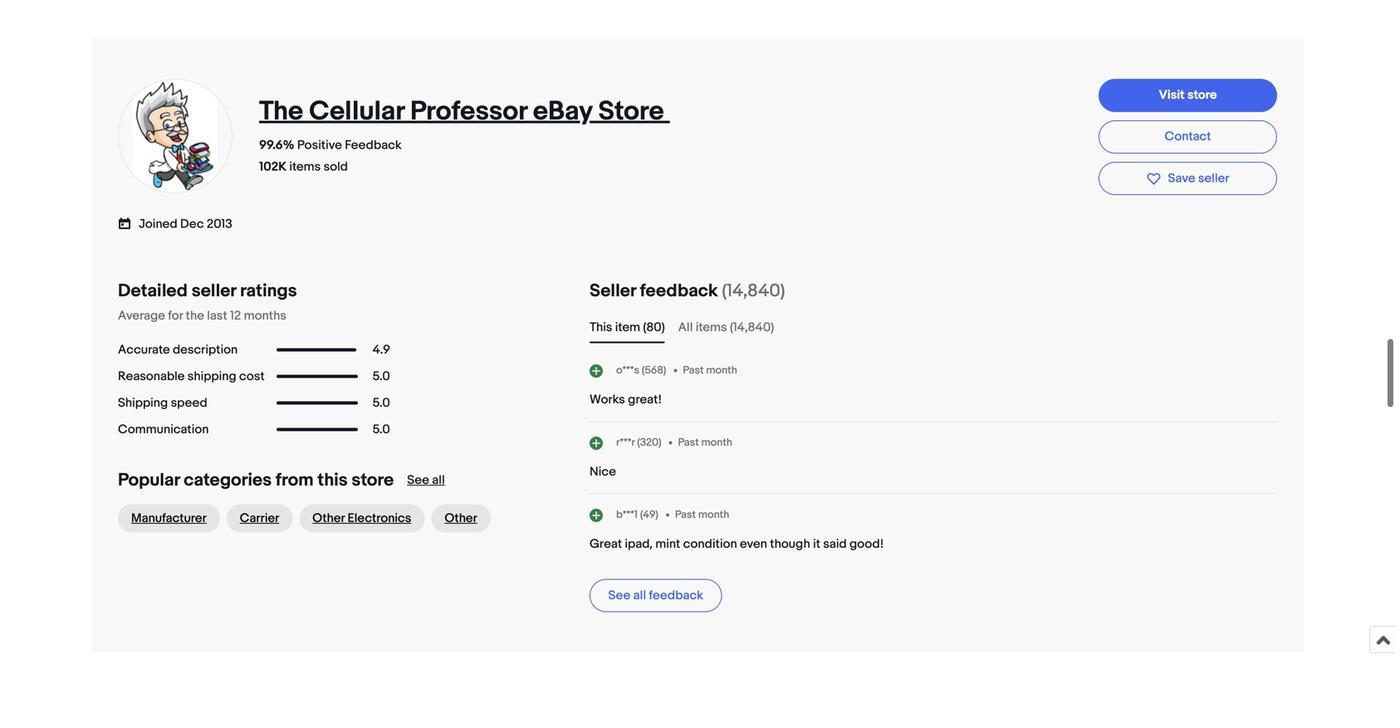 Task type: locate. For each thing, give the bounding box(es) containing it.
(320)
[[637, 436, 661, 449]]

0 vertical spatial past month
[[683, 364, 737, 377]]

0 horizontal spatial items
[[289, 159, 321, 174]]

average
[[118, 308, 165, 323]]

0 horizontal spatial seller
[[192, 280, 236, 302]]

other for other
[[445, 511, 477, 526]]

12
[[230, 308, 241, 323]]

0 vertical spatial all
[[432, 473, 445, 488]]

3 5.0 from the top
[[372, 422, 390, 437]]

see all feedback link
[[590, 579, 722, 612]]

1 vertical spatial feedback
[[649, 588, 703, 603]]

items
[[289, 159, 321, 174], [696, 320, 727, 335]]

o***s
[[616, 364, 639, 377]]

(14,840) right all
[[730, 320, 774, 335]]

b***1
[[616, 509, 638, 522]]

past up mint
[[675, 509, 696, 522]]

items right all
[[696, 320, 727, 335]]

1 vertical spatial all
[[633, 588, 646, 603]]

other
[[312, 511, 345, 526], [445, 511, 477, 526]]

contact
[[1165, 129, 1211, 144]]

all
[[432, 473, 445, 488], [633, 588, 646, 603]]

0 vertical spatial store
[[1187, 87, 1217, 102]]

all for see all
[[432, 473, 445, 488]]

reasonable
[[118, 369, 185, 384]]

2 vertical spatial past
[[675, 509, 696, 522]]

2 5.0 from the top
[[372, 396, 390, 411]]

0 vertical spatial (14,840)
[[722, 280, 785, 302]]

see for see all
[[407, 473, 429, 488]]

good!
[[850, 537, 884, 552]]

1 horizontal spatial seller
[[1198, 171, 1229, 186]]

all down ipad,
[[633, 588, 646, 603]]

0 horizontal spatial store
[[352, 469, 394, 491]]

tab list
[[590, 318, 1277, 337]]

this
[[590, 320, 612, 335]]

2 vertical spatial month
[[698, 509, 729, 522]]

manufacturer link
[[118, 504, 220, 533]]

month down all items (14,840)
[[706, 364, 737, 377]]

b***1 (49)
[[616, 509, 658, 522]]

other down see all link
[[445, 511, 477, 526]]

5.0 for speed
[[372, 396, 390, 411]]

(14,840) up all items (14,840)
[[722, 280, 785, 302]]

ipad,
[[625, 537, 653, 552]]

visit store
[[1159, 87, 1217, 102]]

1 vertical spatial see
[[608, 588, 630, 603]]

this item (80)
[[590, 320, 665, 335]]

(49)
[[640, 509, 658, 522]]

0 vertical spatial 5.0
[[372, 369, 390, 384]]

past month right the (320)
[[678, 436, 732, 449]]

1 vertical spatial store
[[352, 469, 394, 491]]

seller
[[590, 280, 636, 302]]

(14,840)
[[722, 280, 785, 302], [730, 320, 774, 335]]

0 horizontal spatial other
[[312, 511, 345, 526]]

99.6%
[[259, 138, 294, 153]]

past for ipad,
[[675, 509, 696, 522]]

detailed
[[118, 280, 188, 302]]

past right (568)
[[683, 364, 704, 377]]

0 vertical spatial seller
[[1198, 171, 1229, 186]]

cellular
[[309, 95, 404, 128]]

past right the (320)
[[678, 436, 699, 449]]

1 horizontal spatial see
[[608, 588, 630, 603]]

0 vertical spatial see
[[407, 473, 429, 488]]

past
[[683, 364, 704, 377], [678, 436, 699, 449], [675, 509, 696, 522]]

(568)
[[642, 364, 666, 377]]

manufacturer
[[131, 511, 207, 526]]

r***r (320)
[[616, 436, 661, 449]]

all for see all feedback
[[633, 588, 646, 603]]

item
[[615, 320, 640, 335]]

store inside 'visit store' link
[[1187, 87, 1217, 102]]

1 vertical spatial 5.0
[[372, 396, 390, 411]]

condition
[[683, 537, 737, 552]]

it
[[813, 537, 820, 552]]

2 vertical spatial past month
[[675, 509, 729, 522]]

see up 'electronics'
[[407, 473, 429, 488]]

other electronics
[[312, 511, 411, 526]]

1 horizontal spatial all
[[633, 588, 646, 603]]

0 vertical spatial items
[[289, 159, 321, 174]]

0 horizontal spatial see
[[407, 473, 429, 488]]

said
[[823, 537, 847, 552]]

works great!
[[590, 392, 662, 407]]

past month up "condition"
[[675, 509, 729, 522]]

month for great!
[[706, 364, 737, 377]]

see all link
[[407, 473, 445, 488]]

month right the (320)
[[701, 436, 732, 449]]

store right visit
[[1187, 87, 1217, 102]]

see all
[[407, 473, 445, 488]]

0 horizontal spatial all
[[432, 473, 445, 488]]

0 vertical spatial feedback
[[640, 280, 718, 302]]

professor
[[410, 95, 527, 128]]

1 vertical spatial items
[[696, 320, 727, 335]]

1 horizontal spatial other
[[445, 511, 477, 526]]

all items (14,840)
[[678, 320, 774, 335]]

4.9
[[372, 342, 390, 357]]

other down this
[[312, 511, 345, 526]]

past month down all items (14,840)
[[683, 364, 737, 377]]

all up other link
[[432, 473, 445, 488]]

feedback
[[345, 138, 402, 153]]

save
[[1168, 171, 1195, 186]]

the cellular professor ebay store link
[[259, 95, 670, 128]]

month
[[706, 364, 737, 377], [701, 436, 732, 449], [698, 509, 729, 522]]

1 vertical spatial past
[[678, 436, 699, 449]]

carrier link
[[227, 504, 293, 533]]

though
[[770, 537, 810, 552]]

0 vertical spatial past
[[683, 364, 704, 377]]

text__icon wrapper image
[[118, 215, 139, 230]]

1 horizontal spatial items
[[696, 320, 727, 335]]

seller inside button
[[1198, 171, 1229, 186]]

0 vertical spatial month
[[706, 364, 737, 377]]

seller for detailed
[[192, 280, 236, 302]]

feedback
[[640, 280, 718, 302], [649, 588, 703, 603]]

cost
[[239, 369, 265, 384]]

1 vertical spatial (14,840)
[[730, 320, 774, 335]]

visit
[[1159, 87, 1185, 102]]

items inside 99.6% positive feedback 102k items sold
[[289, 159, 321, 174]]

1 horizontal spatial store
[[1187, 87, 1217, 102]]

feedback up all
[[640, 280, 718, 302]]

seller
[[1198, 171, 1229, 186], [192, 280, 236, 302]]

items down positive at the left top
[[289, 159, 321, 174]]

for
[[168, 308, 183, 323]]

store up 'electronics'
[[352, 469, 394, 491]]

past month
[[683, 364, 737, 377], [678, 436, 732, 449], [675, 509, 729, 522]]

ebay
[[533, 95, 592, 128]]

this
[[318, 469, 348, 491]]

5.0
[[372, 369, 390, 384], [372, 396, 390, 411], [372, 422, 390, 437]]

seller up the last
[[192, 280, 236, 302]]

see down the great at the left bottom of the page
[[608, 588, 630, 603]]

1 5.0 from the top
[[372, 369, 390, 384]]

seller right save
[[1198, 171, 1229, 186]]

feedback down mint
[[649, 588, 703, 603]]

1 vertical spatial seller
[[192, 280, 236, 302]]

month up "condition"
[[698, 509, 729, 522]]

other link
[[431, 504, 491, 533]]

2 other from the left
[[445, 511, 477, 526]]

1 other from the left
[[312, 511, 345, 526]]

see
[[407, 473, 429, 488], [608, 588, 630, 603]]

2 vertical spatial 5.0
[[372, 422, 390, 437]]

shipping
[[187, 369, 236, 384]]

carrier
[[240, 511, 279, 526]]

store
[[1187, 87, 1217, 102], [352, 469, 394, 491]]



Task type: vqa. For each thing, say whether or not it's contained in the screenshot.


Task type: describe. For each thing, give the bounding box(es) containing it.
seller feedback (14,840)
[[590, 280, 785, 302]]

great ipad, mint condition even though it said good!
[[590, 537, 884, 552]]

communication
[[118, 422, 209, 437]]

contact link
[[1099, 120, 1277, 153]]

99.6% positive feedback 102k items sold
[[259, 138, 402, 174]]

sold
[[324, 159, 348, 174]]

visit store link
[[1099, 79, 1277, 112]]

the
[[259, 95, 303, 128]]

other for other electronics
[[312, 511, 345, 526]]

average for the last 12 months
[[118, 308, 286, 323]]

see for see all feedback
[[608, 588, 630, 603]]

description
[[173, 342, 238, 357]]

dec
[[180, 217, 204, 232]]

(14,840) for all items (14,840)
[[730, 320, 774, 335]]

categories
[[184, 469, 272, 491]]

o***s (568)
[[616, 364, 666, 377]]

past month for ipad,
[[675, 509, 729, 522]]

mint
[[655, 537, 680, 552]]

1 vertical spatial month
[[701, 436, 732, 449]]

5.0 for shipping
[[372, 369, 390, 384]]

the cellular professor ebay store image
[[133, 78, 218, 194]]

tab list containing this item (80)
[[590, 318, 1277, 337]]

accurate description
[[118, 342, 238, 357]]

popular categories from this store
[[118, 469, 394, 491]]

(80)
[[643, 320, 665, 335]]

nice
[[590, 465, 616, 479]]

great!
[[628, 392, 662, 407]]

1 vertical spatial past month
[[678, 436, 732, 449]]

2013
[[207, 217, 232, 232]]

works
[[590, 392, 625, 407]]

seller for save
[[1198, 171, 1229, 186]]

even
[[740, 537, 767, 552]]

past month for great!
[[683, 364, 737, 377]]

other electronics link
[[299, 504, 425, 533]]

last
[[207, 308, 227, 323]]

the
[[186, 308, 204, 323]]

items inside tab list
[[696, 320, 727, 335]]

all
[[678, 320, 693, 335]]

ratings
[[240, 280, 297, 302]]

save seller button
[[1099, 162, 1277, 195]]

speed
[[171, 396, 207, 411]]

positive
[[297, 138, 342, 153]]

past for great!
[[683, 364, 704, 377]]

reasonable shipping cost
[[118, 369, 265, 384]]

accurate
[[118, 342, 170, 357]]

(14,840) for seller feedback (14,840)
[[722, 280, 785, 302]]

joined dec 2013
[[139, 217, 232, 232]]

the cellular professor ebay store
[[259, 95, 664, 128]]

from
[[276, 469, 314, 491]]

shipping speed
[[118, 396, 207, 411]]

month for ipad,
[[698, 509, 729, 522]]

store
[[598, 95, 664, 128]]

see all feedback
[[608, 588, 703, 603]]

electronics
[[348, 511, 411, 526]]

months
[[244, 308, 286, 323]]

r***r
[[616, 436, 635, 449]]

popular
[[118, 469, 180, 491]]

102k
[[259, 159, 287, 174]]

shipping
[[118, 396, 168, 411]]

joined
[[139, 217, 177, 232]]

detailed seller ratings
[[118, 280, 297, 302]]

great
[[590, 537, 622, 552]]

save seller
[[1168, 171, 1229, 186]]



